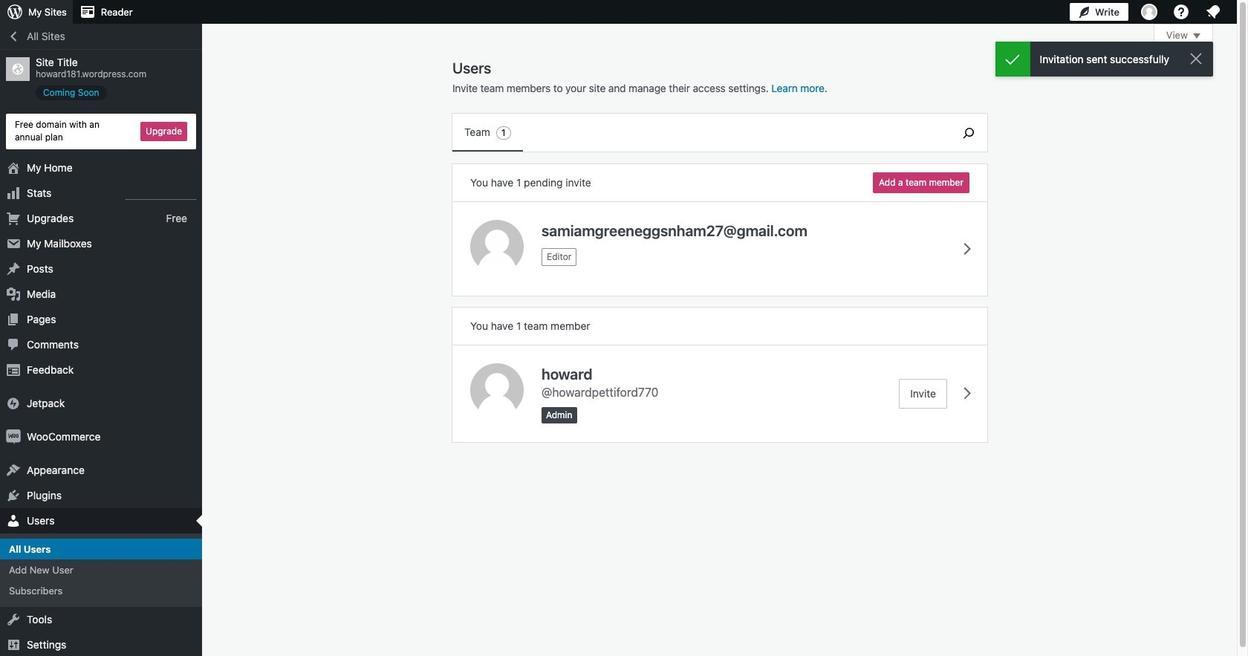 Task type: vqa. For each thing, say whether or not it's contained in the screenshot.
Dismiss image on the right top of page
yes



Task type: locate. For each thing, give the bounding box(es) containing it.
0 vertical spatial img image
[[6, 396, 21, 411]]

1 vertical spatial img image
[[6, 429, 21, 444]]

img image
[[6, 396, 21, 411], [6, 429, 21, 444]]

main content
[[452, 24, 1213, 442]]

my profile image
[[1141, 4, 1158, 20]]

1 img image from the top
[[6, 396, 21, 411]]

open search image
[[950, 124, 987, 142]]

None search field
[[950, 114, 987, 152]]

dismiss image
[[1187, 50, 1205, 68]]



Task type: describe. For each thing, give the bounding box(es) containing it.
2 img image from the top
[[6, 429, 21, 444]]

closed image
[[1193, 33, 1201, 39]]

notice status
[[995, 42, 1213, 77]]

help image
[[1172, 3, 1190, 21]]

howard image
[[470, 363, 524, 417]]

highest hourly views 0 image
[[126, 190, 196, 200]]

manage your notifications image
[[1204, 3, 1222, 21]]



